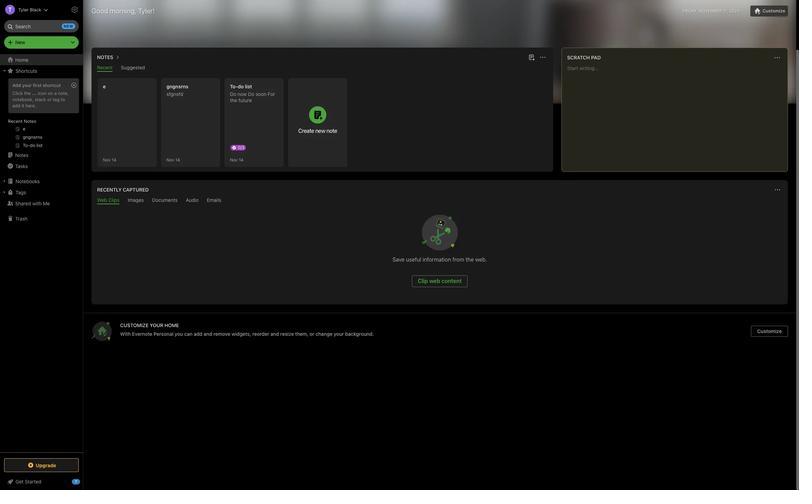 Task type: vqa. For each thing, say whether or not it's contained in the screenshot.
plan to the top
no



Task type: locate. For each thing, give the bounding box(es) containing it.
click to collapse image
[[80, 478, 86, 486]]

0 vertical spatial the
[[24, 91, 31, 96]]

1 vertical spatial or
[[310, 331, 315, 337]]

1 horizontal spatial add
[[194, 331, 202, 337]]

Search text field
[[9, 20, 74, 32]]

clip web content button
[[412, 276, 468, 287]]

audio
[[186, 197, 199, 203]]

your up the click the ...
[[22, 83, 32, 88]]

shortcuts
[[16, 68, 37, 74]]

Start writing… text field
[[568, 65, 788, 166]]

1 vertical spatial the
[[230, 97, 237, 103]]

emails tab
[[207, 197, 221, 205]]

customize
[[120, 323, 149, 329]]

1 and from the left
[[204, 331, 212, 337]]

1 horizontal spatial do
[[248, 91, 254, 97]]

more actions image
[[539, 53, 547, 62]]

1 horizontal spatial or
[[310, 331, 315, 337]]

tab list containing recent
[[93, 65, 552, 72]]

1 vertical spatial notes
[[24, 119, 36, 124]]

icon
[[38, 91, 47, 96]]

notebooks
[[16, 178, 40, 184]]

customize
[[763, 8, 786, 13], [758, 329, 782, 334]]

2 tab list from the top
[[93, 197, 787, 205]]

1 vertical spatial your
[[334, 331, 344, 337]]

notes down here.
[[24, 119, 36, 124]]

0 vertical spatial add
[[12, 103, 20, 108]]

2 horizontal spatial 14
[[239, 157, 244, 163]]

Help and Learning task checklist field
[[0, 477, 83, 488]]

1 horizontal spatial new
[[315, 128, 326, 134]]

new down settings image
[[64, 24, 73, 28]]

3 14 from the left
[[239, 157, 244, 163]]

0 horizontal spatial recent
[[8, 119, 23, 124]]

recent tab panel
[[92, 72, 553, 172]]

3 nov from the left
[[230, 157, 238, 163]]

1 horizontal spatial your
[[334, 331, 344, 337]]

Account field
[[0, 3, 48, 17]]

it
[[22, 103, 24, 108]]

0 vertical spatial tab list
[[93, 65, 552, 72]]

recently captured
[[97, 187, 149, 193]]

0 horizontal spatial the
[[24, 91, 31, 96]]

nov 14
[[167, 157, 180, 163], [230, 157, 244, 163]]

0 horizontal spatial nov 14
[[167, 157, 180, 163]]

the right from
[[466, 257, 474, 263]]

...
[[32, 91, 37, 96]]

the left future
[[230, 97, 237, 103]]

recent
[[97, 65, 113, 70], [8, 119, 23, 124]]

notes inside group
[[24, 119, 36, 124]]

shared
[[15, 201, 31, 206]]

2023
[[730, 8, 740, 13]]

1 vertical spatial recent
[[8, 119, 23, 124]]

and left the remove
[[204, 331, 212, 337]]

tree containing home
[[0, 54, 83, 453]]

tree
[[0, 54, 83, 453]]

group containing add your first shortcut
[[0, 76, 83, 152]]

the
[[24, 91, 31, 96], [230, 97, 237, 103], [466, 257, 474, 263]]

0 vertical spatial your
[[22, 83, 32, 88]]

the inside web clips tab panel
[[466, 257, 474, 263]]

customize button
[[751, 6, 789, 17], [752, 326, 789, 337]]

new button
[[4, 36, 79, 49]]

change
[[316, 331, 333, 337]]

2 vertical spatial notes
[[15, 152, 28, 158]]

More actions field
[[538, 53, 548, 62], [773, 53, 783, 63], [773, 185, 783, 195]]

new left note in the top of the page
[[315, 128, 326, 134]]

2 do from the left
[[248, 91, 254, 97]]

new inside the new "search box"
[[64, 24, 73, 28]]

0 horizontal spatial and
[[204, 331, 212, 337]]

2 horizontal spatial the
[[466, 257, 474, 263]]

now
[[238, 91, 247, 97]]

2 14 from the left
[[175, 157, 180, 163]]

black
[[30, 7, 41, 12]]

tab list
[[93, 65, 552, 72], [93, 197, 787, 205]]

notes
[[97, 54, 113, 60], [24, 119, 36, 124], [15, 152, 28, 158]]

do down the to- on the top left of the page
[[230, 91, 236, 97]]

tab list containing web clips
[[93, 197, 787, 205]]

recent for recent notes
[[8, 119, 23, 124]]

gngnsrns sfgnsfd
[[167, 84, 188, 97]]

1 do from the left
[[230, 91, 236, 97]]

more actions field for scratch pad
[[773, 53, 783, 63]]

1 14 from the left
[[112, 157, 116, 163]]

create new note
[[298, 128, 337, 134]]

1 nov 14 from the left
[[167, 157, 180, 163]]

1 horizontal spatial recent
[[97, 65, 113, 70]]

web
[[430, 278, 440, 284]]

notes up recent tab
[[97, 54, 113, 60]]

stack
[[35, 97, 46, 102]]

recent down notes button
[[97, 65, 113, 70]]

0 horizontal spatial 14
[[112, 157, 116, 163]]

note
[[327, 128, 337, 134]]

0 vertical spatial or
[[47, 97, 52, 102]]

e nov 14
[[103, 84, 116, 163]]

settings image
[[70, 6, 79, 14]]

0 horizontal spatial add
[[12, 103, 20, 108]]

recent notes
[[8, 119, 36, 124]]

1 horizontal spatial nov 14
[[230, 157, 244, 163]]

1 horizontal spatial nov
[[167, 157, 174, 163]]

the inside group
[[24, 91, 31, 96]]

trash link
[[0, 213, 83, 224]]

do down list on the left of page
[[248, 91, 254, 97]]

clip
[[418, 278, 428, 284]]

tasks button
[[0, 161, 83, 172]]

information
[[423, 257, 451, 263]]

the left ...
[[24, 91, 31, 96]]

and
[[204, 331, 212, 337], [271, 331, 279, 337]]

recent down it at the left top
[[8, 119, 23, 124]]

0 vertical spatial recent
[[97, 65, 113, 70]]

0 vertical spatial new
[[64, 24, 73, 28]]

1 horizontal spatial 14
[[175, 157, 180, 163]]

0 horizontal spatial nov
[[103, 157, 111, 163]]

add right can
[[194, 331, 202, 337]]

for
[[268, 91, 275, 97]]

1 vertical spatial more actions image
[[774, 186, 782, 194]]

future
[[239, 97, 252, 103]]

get started
[[16, 479, 41, 485]]

expand tags image
[[2, 190, 7, 195]]

captured
[[123, 187, 149, 193]]

shared with me link
[[0, 198, 83, 209]]

from
[[453, 257, 464, 263]]

and left resize
[[271, 331, 279, 337]]

14
[[112, 157, 116, 163], [175, 157, 180, 163], [239, 157, 244, 163]]

2 vertical spatial the
[[466, 257, 474, 263]]

create new note button
[[288, 78, 348, 167]]

add
[[12, 83, 21, 88]]

expand notebooks image
[[2, 179, 7, 184]]

1 vertical spatial tab list
[[93, 197, 787, 205]]

add your first shortcut
[[12, 83, 61, 88]]

home
[[165, 323, 179, 329]]

you
[[175, 331, 183, 337]]

add
[[12, 103, 20, 108], [194, 331, 202, 337]]

1 horizontal spatial the
[[230, 97, 237, 103]]

0 horizontal spatial or
[[47, 97, 52, 102]]

notes link
[[0, 150, 83, 161]]

do
[[238, 84, 244, 89]]

more actions image for scratch pad
[[774, 54, 782, 62]]

1 horizontal spatial and
[[271, 331, 279, 337]]

2 horizontal spatial nov
[[230, 157, 238, 163]]

notes up tasks
[[15, 152, 28, 158]]

1 vertical spatial add
[[194, 331, 202, 337]]

0 horizontal spatial do
[[230, 91, 236, 97]]

your right change
[[334, 331, 344, 337]]

or inside icon on a note, notebook, stack or tag to add it here.
[[47, 97, 52, 102]]

2 nov 14 from the left
[[230, 157, 244, 163]]

new inside create new note button
[[315, 128, 326, 134]]

new
[[64, 24, 73, 28], [315, 128, 326, 134]]

more actions image
[[774, 54, 782, 62], [774, 186, 782, 194]]

your
[[22, 83, 32, 88], [334, 331, 344, 337]]

or down on
[[47, 97, 52, 102]]

nov
[[103, 157, 111, 163], [167, 157, 174, 163], [230, 157, 238, 163]]

content
[[442, 278, 462, 284]]

7
[[75, 480, 77, 484]]

or
[[47, 97, 52, 102], [310, 331, 315, 337]]

recent tab
[[97, 65, 113, 72]]

add left it at the left top
[[12, 103, 20, 108]]

1 tab list from the top
[[93, 65, 552, 72]]

web clips
[[97, 197, 120, 203]]

0 horizontal spatial your
[[22, 83, 32, 88]]

0 vertical spatial notes
[[97, 54, 113, 60]]

or right the them,
[[310, 331, 315, 337]]

recent for recent
[[97, 65, 113, 70]]

1 vertical spatial new
[[315, 128, 326, 134]]

1 nov from the left
[[103, 157, 111, 163]]

0 vertical spatial customize
[[763, 8, 786, 13]]

to
[[61, 97, 65, 102]]

group
[[0, 76, 83, 152]]

audio tab
[[186, 197, 199, 205]]

0 horizontal spatial new
[[64, 24, 73, 28]]

with
[[120, 331, 131, 337]]

0 vertical spatial more actions image
[[774, 54, 782, 62]]



Task type: describe. For each thing, give the bounding box(es) containing it.
2 nov from the left
[[167, 157, 174, 163]]

soon
[[256, 91, 267, 97]]

tags
[[16, 190, 26, 195]]

shared with me
[[15, 201, 50, 206]]

home link
[[0, 54, 83, 65]]

november
[[699, 8, 722, 13]]

e
[[103, 84, 106, 89]]

web
[[97, 197, 107, 203]]

on
[[48, 91, 53, 96]]

add inside icon on a note, notebook, stack or tag to add it here.
[[12, 103, 20, 108]]

icon on a note, notebook, stack or tag to add it here.
[[12, 91, 69, 108]]

remove
[[214, 331, 230, 337]]

started
[[25, 479, 41, 485]]

0 vertical spatial customize button
[[751, 6, 789, 17]]

your inside customize your home with evernote personal you can add and remove widgets, reorder and resize them, or change your background.
[[334, 331, 344, 337]]

shortcuts button
[[0, 65, 83, 76]]

the inside to-do list do now do soon for the future
[[230, 97, 237, 103]]

here.
[[26, 103, 36, 108]]

notes inside "link"
[[15, 152, 28, 158]]

save
[[393, 257, 405, 263]]

friday,
[[683, 8, 698, 13]]

suggested tab
[[121, 65, 145, 72]]

tab list for recently captured
[[93, 197, 787, 205]]

personal
[[154, 331, 174, 337]]

17,
[[723, 8, 728, 13]]

14 inside "e nov 14"
[[112, 157, 116, 163]]

click
[[12, 91, 23, 96]]

clips
[[108, 197, 120, 203]]

with
[[32, 201, 42, 206]]

a
[[54, 91, 57, 96]]

documents
[[152, 197, 178, 203]]

to-do list do now do soon for the future
[[230, 84, 275, 103]]

tag
[[53, 97, 60, 102]]

images tab
[[128, 197, 144, 205]]

upgrade button
[[4, 459, 79, 473]]

recently
[[97, 187, 122, 193]]

tyler
[[18, 7, 29, 12]]

notebook,
[[12, 97, 33, 102]]

or inside customize your home with evernote personal you can add and remove widgets, reorder and resize them, or change your background.
[[310, 331, 315, 337]]

click the ...
[[12, 91, 37, 96]]

background.
[[345, 331, 374, 337]]

create
[[298, 128, 314, 134]]

web.
[[475, 257, 487, 263]]

scratch pad button
[[566, 54, 601, 62]]

1 vertical spatial customize
[[758, 329, 782, 334]]

tyler black
[[18, 7, 41, 12]]

suggested
[[121, 65, 145, 70]]

recently captured button
[[96, 186, 149, 194]]

web clips tab
[[97, 197, 120, 205]]

your inside group
[[22, 83, 32, 88]]

good morning, tyler!
[[92, 7, 155, 15]]

emails
[[207, 197, 221, 203]]

more actions field for recently captured
[[773, 185, 783, 195]]

friday, november 17, 2023
[[683, 8, 740, 13]]

useful
[[406, 257, 421, 263]]

nov inside "e nov 14"
[[103, 157, 111, 163]]

save useful information from the web.
[[393, 257, 487, 263]]

list
[[245, 84, 252, 89]]

resize
[[280, 331, 294, 337]]

1 vertical spatial customize button
[[752, 326, 789, 337]]

tyler!
[[138, 7, 155, 15]]

good
[[92, 7, 108, 15]]

notes button
[[96, 53, 122, 62]]

pad
[[592, 55, 601, 60]]

widgets,
[[232, 331, 251, 337]]

first
[[33, 83, 42, 88]]

get
[[16, 479, 24, 485]]

new search field
[[9, 20, 75, 32]]

notebooks link
[[0, 176, 83, 187]]

them,
[[295, 331, 309, 337]]

gngnsrns
[[167, 84, 188, 89]]

more actions image for recently captured
[[774, 186, 782, 194]]

documents tab
[[152, 197, 178, 205]]

scratch
[[568, 55, 590, 60]]

evernote
[[132, 331, 152, 337]]

shortcut
[[43, 83, 61, 88]]

2 and from the left
[[271, 331, 279, 337]]

to-
[[230, 84, 238, 89]]

can
[[184, 331, 193, 337]]

add inside customize your home with evernote personal you can add and remove widgets, reorder and resize them, or change your background.
[[194, 331, 202, 337]]

clip web content
[[418, 278, 462, 284]]

images
[[128, 197, 144, 203]]

scratch pad
[[568, 55, 601, 60]]

tab list for notes
[[93, 65, 552, 72]]

tasks
[[15, 163, 28, 169]]

your
[[150, 323, 163, 329]]

sfgnsfd
[[167, 91, 183, 97]]

trash
[[15, 216, 28, 222]]

notes inside button
[[97, 54, 113, 60]]

morning,
[[110, 7, 137, 15]]

home
[[15, 57, 28, 63]]

me
[[43, 201, 50, 206]]

customize your home with evernote personal you can add and remove widgets, reorder and resize them, or change your background.
[[120, 323, 374, 337]]

web clips tab panel
[[92, 205, 789, 305]]



